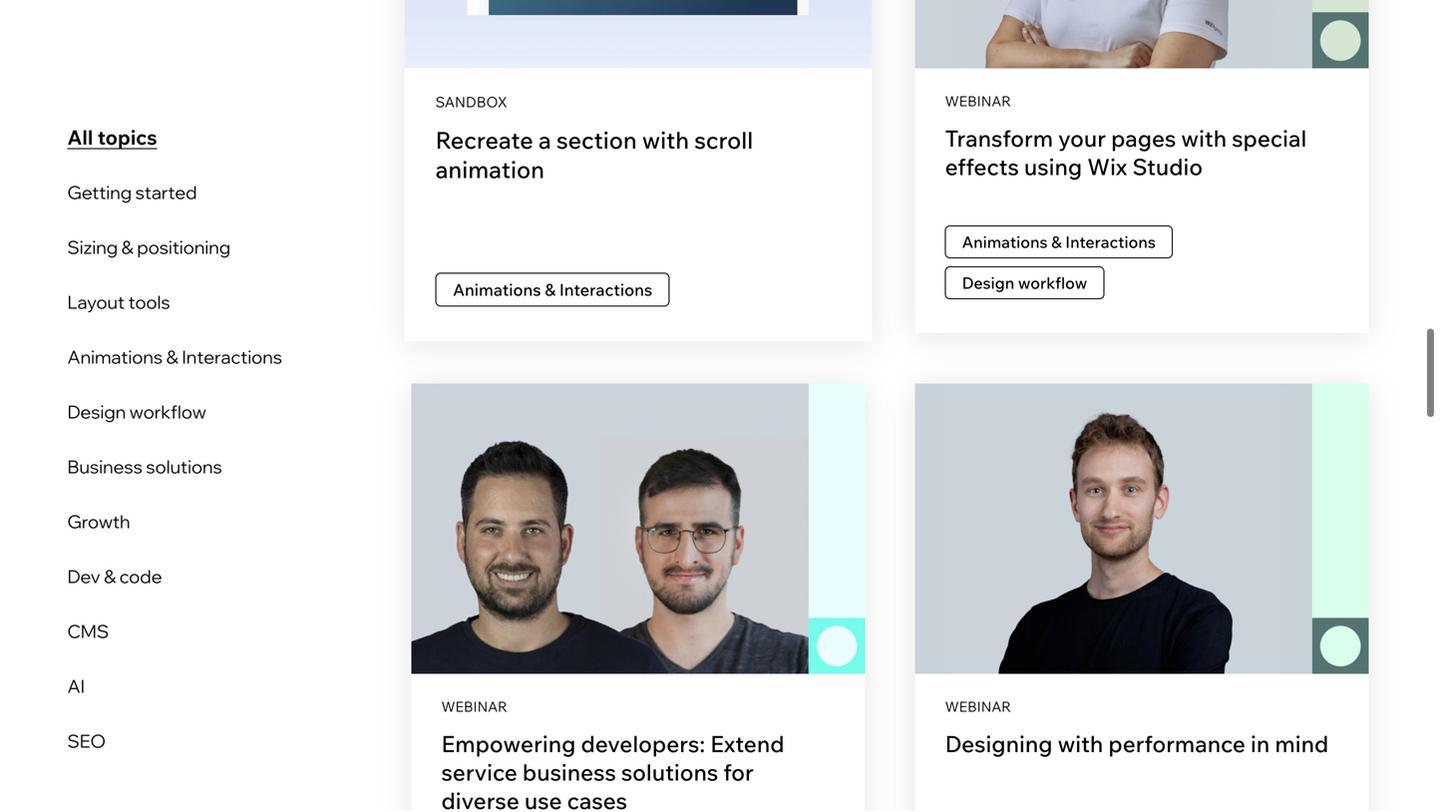 Task type: vqa. For each thing, say whether or not it's contained in the screenshot.
the
no



Task type: locate. For each thing, give the bounding box(es) containing it.
&
[[1052, 232, 1062, 252], [121, 236, 133, 258], [545, 279, 556, 300], [166, 345, 178, 368], [104, 565, 116, 587]]

with inside "transform your pages with special effects using wix studio"
[[1182, 123, 1227, 152]]

webinar inside transform your pages with special effects using wix studio list item
[[945, 92, 1011, 109]]

getting started list item
[[53, 165, 296, 219]]

business solutions
[[67, 455, 222, 478]]

design inside design workflow link
[[962, 273, 1015, 293]]

list containing getting started
[[53, 165, 296, 768]]

animations & interactions link for effects
[[945, 225, 1173, 258]]

webinar
[[945, 92, 1011, 109], [441, 698, 508, 715], [945, 698, 1011, 715]]

design workflow
[[962, 273, 1088, 293], [67, 400, 206, 423]]

animations & interactions link
[[945, 225, 1173, 258], [436, 273, 670, 307]]

business
[[67, 455, 143, 478]]

0 horizontal spatial design
[[67, 400, 126, 423]]

animations & interactions inside transform your pages with special effects using wix studio list item
[[962, 232, 1156, 252]]

animations & interactions inside button
[[67, 345, 282, 368]]

animations inside 'animations & interactions' button
[[67, 345, 163, 368]]

animations & interactions inside recreate a section with scroll animation list item
[[453, 279, 653, 300]]

animations & interactions button
[[53, 329, 296, 384]]

0 vertical spatial animations & interactions
[[962, 232, 1156, 252]]

designing with performance in mind list item
[[915, 384, 1369, 811]]

animations inside recreate a section with scroll animation list item
[[453, 279, 541, 300]]

animations & interactions for animation
[[453, 279, 653, 300]]

designing with performance in mind
[[945, 729, 1329, 758]]

1 horizontal spatial animations & interactions link
[[945, 225, 1173, 258]]

designing with performance in mind link
[[945, 729, 1329, 758]]

topics group for section
[[436, 230, 841, 315]]

0 horizontal spatial solutions
[[146, 455, 222, 478]]

growth
[[67, 510, 130, 532]]

with left the scroll
[[642, 125, 689, 155]]

1 horizontal spatial workflow
[[1018, 273, 1088, 293]]

0 vertical spatial workflow
[[1018, 273, 1088, 293]]

interactions
[[1066, 232, 1156, 252], [559, 279, 653, 300], [182, 345, 282, 368]]

2 horizontal spatial animations
[[962, 232, 1048, 252]]

empowering developers: extend service business solutions for diverse use cases link
[[441, 729, 785, 811]]

1 vertical spatial animations & interactions
[[453, 279, 653, 300]]

dev & code list item
[[53, 549, 296, 604]]

layout tools list item
[[53, 274, 296, 329]]

using
[[1024, 152, 1083, 180]]

topics navigation navigation
[[53, 110, 367, 768]]

animations & interactions link inside recreate a section with scroll animation list item
[[436, 273, 670, 307]]

seo button
[[53, 713, 296, 768]]

0 horizontal spatial design workflow
[[67, 400, 206, 423]]

webinar inside 'empowering developers: extend service business solutions for diverse use cases' list item
[[441, 698, 508, 715]]

0 vertical spatial design
[[962, 273, 1015, 293]]

all topics
[[67, 125, 157, 150]]

recreate
[[436, 125, 533, 155]]

mind
[[1275, 729, 1329, 758]]

getting started button
[[53, 165, 296, 219]]

2 vertical spatial animations & interactions
[[67, 345, 282, 368]]

webinar up designing
[[945, 698, 1011, 715]]

0 horizontal spatial animations & interactions
[[67, 345, 282, 368]]

1 horizontal spatial animations & interactions
[[453, 279, 653, 300]]

& inside dev & code "button"
[[104, 565, 116, 587]]

0 horizontal spatial topics group
[[436, 230, 841, 315]]

getting started
[[67, 181, 197, 203]]

interactions for animation
[[559, 279, 653, 300]]

with inside recreate a section with scroll animation
[[642, 125, 689, 155]]

workflow inside topics group
[[1018, 273, 1088, 293]]

code
[[120, 565, 162, 587]]

2 vertical spatial animations
[[67, 345, 163, 368]]

2 horizontal spatial interactions
[[1066, 232, 1156, 252]]

effects
[[945, 152, 1019, 180]]

& for 'animations & interactions' button
[[166, 345, 178, 368]]

solutions up growth button
[[146, 455, 222, 478]]

cms button
[[53, 604, 296, 658]]

workflow
[[1018, 273, 1088, 293], [129, 400, 206, 423]]

webinar up empowering
[[441, 698, 508, 715]]

layout tools button
[[53, 274, 296, 329]]

cms
[[67, 620, 109, 642]]

0 horizontal spatial with
[[642, 125, 689, 155]]

webinar for transform
[[945, 92, 1011, 109]]

animations & interactions for effects
[[962, 232, 1156, 252]]

solutions left the for
[[621, 758, 719, 786]]

interactions inside transform your pages with special effects using wix studio list item
[[1066, 232, 1156, 252]]

recreate a section with scroll animation link
[[436, 125, 753, 184]]

0 horizontal spatial interactions
[[182, 345, 282, 368]]

2 horizontal spatial animations & interactions
[[962, 232, 1156, 252]]

& inside transform your pages with special effects using wix studio list item
[[1052, 232, 1062, 252]]

all
[[67, 125, 93, 150]]

animations inside transform your pages with special effects using wix studio list item
[[962, 232, 1048, 252]]

performance
[[1109, 729, 1246, 758]]

1 vertical spatial solutions
[[621, 758, 719, 786]]

1 horizontal spatial interactions
[[559, 279, 653, 300]]

with
[[1182, 123, 1227, 152], [642, 125, 689, 155], [1058, 729, 1104, 758]]

1 horizontal spatial design
[[962, 273, 1015, 293]]

animations & interactions
[[962, 232, 1156, 252], [453, 279, 653, 300], [67, 345, 282, 368]]

0 horizontal spatial animations & interactions link
[[436, 273, 670, 307]]

1 horizontal spatial design workflow
[[962, 273, 1088, 293]]

& inside sizing & positioning button
[[121, 236, 133, 258]]

0 vertical spatial animations
[[962, 232, 1048, 252]]

design workflow link
[[945, 266, 1105, 299]]

animations
[[962, 232, 1048, 252], [453, 279, 541, 300], [67, 345, 163, 368]]

2 vertical spatial interactions
[[182, 345, 282, 368]]

animations & interactions link inside transform your pages with special effects using wix studio list item
[[945, 225, 1173, 258]]

topics group inside recreate a section with scroll animation list item
[[436, 230, 841, 315]]

interactions inside button
[[182, 345, 282, 368]]

positioning
[[137, 236, 231, 258]]

business solutions list item
[[53, 439, 296, 494]]

design
[[962, 273, 1015, 293], [67, 400, 126, 423]]

& inside 'animations & interactions' button
[[166, 345, 178, 368]]

diverse
[[441, 786, 520, 811]]

0 horizontal spatial animations
[[67, 345, 163, 368]]

workflow inside button
[[129, 400, 206, 423]]

design workflow inside topics group
[[962, 273, 1088, 293]]

1 vertical spatial animations
[[453, 279, 541, 300]]

layout
[[67, 291, 125, 313]]

0 vertical spatial design workflow
[[962, 273, 1088, 293]]

cms list item
[[53, 604, 296, 658]]

with right designing
[[1058, 729, 1104, 758]]

sizing & positioning list item
[[53, 219, 296, 274]]

0 vertical spatial interactions
[[1066, 232, 1156, 252]]

1 horizontal spatial topics group
[[945, 225, 1339, 307]]

use
[[525, 786, 562, 811]]

business
[[523, 758, 616, 786]]

1 vertical spatial design
[[67, 400, 126, 423]]

topics group
[[945, 225, 1339, 307], [436, 230, 841, 315]]

developers:
[[581, 729, 705, 758]]

scroll
[[695, 125, 753, 155]]

1 vertical spatial workflow
[[129, 400, 206, 423]]

1 horizontal spatial animations
[[453, 279, 541, 300]]

interactions for effects
[[1066, 232, 1156, 252]]

0 horizontal spatial workflow
[[129, 400, 206, 423]]

with right pages
[[1182, 123, 1227, 152]]

1 horizontal spatial solutions
[[621, 758, 719, 786]]

webinar up transform on the top of page
[[945, 92, 1011, 109]]

design workflow inside button
[[67, 400, 206, 423]]

dev & code
[[67, 565, 162, 587]]

0 vertical spatial animations & interactions link
[[945, 225, 1173, 258]]

0 vertical spatial solutions
[[146, 455, 222, 478]]

list
[[53, 165, 296, 768]]

pages
[[1111, 123, 1176, 152]]

topics group inside transform your pages with special effects using wix studio list item
[[945, 225, 1339, 307]]

seo
[[67, 729, 106, 752]]

1 vertical spatial interactions
[[559, 279, 653, 300]]

list inside the topics navigation navigation
[[53, 165, 296, 768]]

1 vertical spatial animations & interactions link
[[436, 273, 670, 307]]

solutions
[[146, 455, 222, 478], [621, 758, 719, 786]]

business solutions button
[[53, 439, 296, 494]]

1 vertical spatial design workflow
[[67, 400, 206, 423]]

link to sandbox for a section with scroll animation image
[[405, 0, 872, 68]]

webinar inside designing with performance in mind list item
[[945, 698, 1011, 715]]

interactions inside recreate a section with scroll animation list item
[[559, 279, 653, 300]]

empowering developers: extend service business solutions for diverse use cases list item
[[412, 384, 865, 811]]

2 horizontal spatial with
[[1182, 123, 1227, 152]]



Task type: describe. For each thing, give the bounding box(es) containing it.
tools
[[128, 291, 170, 313]]

image for designing with performance in mind image
[[915, 384, 1369, 674]]

transform your pages with special effects using wix studio
[[945, 123, 1307, 180]]

recreate a section with scroll animation list item
[[405, 0, 872, 342]]

your
[[1059, 123, 1106, 152]]

cases
[[567, 786, 627, 811]]

studio
[[1133, 152, 1203, 180]]

animations & interactions link for animation
[[436, 273, 670, 307]]

with for pages
[[1182, 123, 1227, 152]]

transform
[[945, 123, 1054, 152]]

service
[[441, 758, 518, 786]]

webinar for empowering
[[441, 698, 508, 715]]

solutions inside button
[[146, 455, 222, 478]]

sizing & positioning button
[[53, 219, 296, 274]]

growth button
[[53, 494, 296, 549]]

seo list item
[[53, 713, 296, 768]]

transform your pages with special effects using wix studio link
[[945, 123, 1307, 180]]

in
[[1251, 729, 1270, 758]]

designing
[[945, 729, 1053, 758]]

extend
[[710, 729, 785, 758]]

1 horizontal spatial with
[[1058, 729, 1104, 758]]

design inside button
[[67, 400, 126, 423]]

& for sizing & positioning button
[[121, 236, 133, 258]]

animations for effects
[[962, 232, 1048, 252]]

growth list item
[[53, 494, 296, 549]]

& inside recreate a section with scroll animation list item
[[545, 279, 556, 300]]

transform your pages with special effects using wix studio list item
[[915, 0, 1369, 333]]

dev & code button
[[53, 549, 296, 604]]

dev
[[67, 565, 100, 587]]

animations & interactions list item
[[53, 329, 296, 384]]

design workflow list item
[[53, 384, 296, 439]]

solutions inside the empowering developers: extend service business solutions for diverse use cases
[[621, 758, 719, 786]]

recreate a section with scroll animation
[[436, 125, 753, 184]]

topics group for pages
[[945, 225, 1339, 307]]

layout tools
[[67, 291, 170, 313]]

a
[[539, 125, 551, 155]]

& for dev & code "button"
[[104, 565, 116, 587]]

started
[[135, 181, 197, 203]]

webinar for designing
[[945, 698, 1011, 715]]

design workflow button
[[53, 384, 296, 439]]

image for transform your pages with special effects using wix studio image
[[915, 0, 1369, 68]]

ai button
[[53, 658, 296, 713]]

with for section
[[642, 125, 689, 155]]

topics
[[98, 125, 157, 150]]

empowering
[[441, 729, 576, 758]]

wix
[[1088, 152, 1128, 180]]

section
[[557, 125, 637, 155]]

getting
[[67, 181, 132, 203]]

animation
[[436, 155, 545, 184]]

all topics button
[[67, 119, 157, 155]]

sandbox
[[436, 93, 507, 111]]

ai
[[67, 675, 85, 697]]

empowering developers: extend service business solutions for diverse use cases
[[441, 729, 785, 811]]

sizing & positioning
[[67, 236, 231, 258]]

sizing
[[67, 236, 118, 258]]

ai list item
[[53, 658, 296, 713]]

for
[[724, 758, 754, 786]]

image for empowering developers: extend service business solutions for diverse use cases image
[[412, 384, 865, 674]]

animations for animation
[[453, 279, 541, 300]]

special
[[1232, 123, 1307, 152]]



